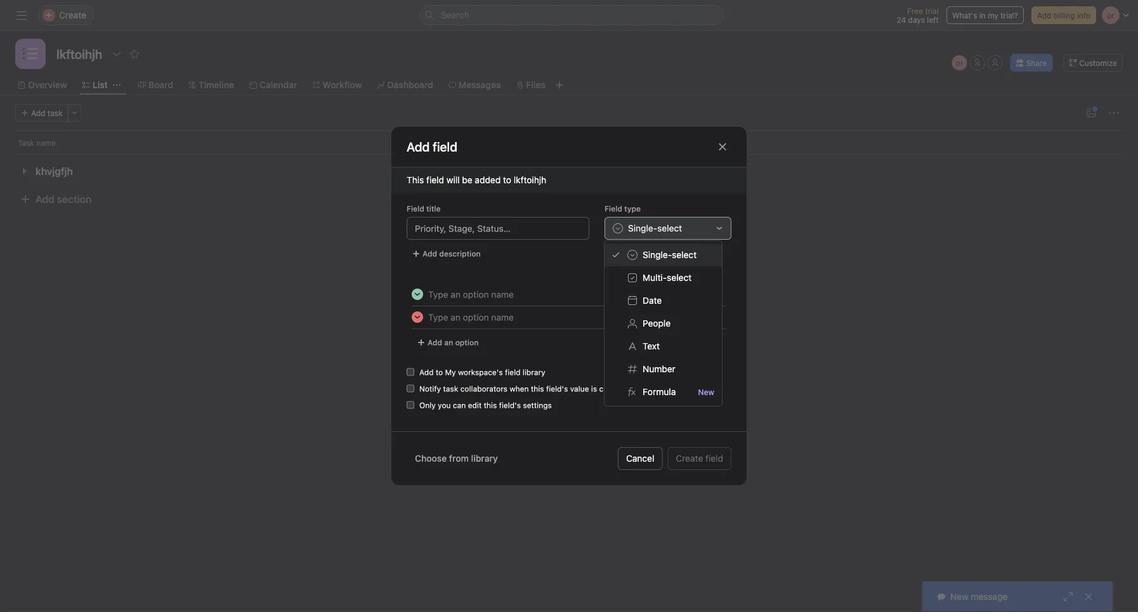 Task type: describe. For each thing, give the bounding box(es) containing it.
new message
[[951, 592, 1008, 602]]

free
[[908, 6, 924, 15]]

timeline link
[[189, 78, 234, 92]]

share
[[1027, 58, 1048, 67]]

share button
[[1011, 54, 1053, 72]]

close this dialog image
[[718, 142, 728, 152]]

select inside the single-select link
[[672, 250, 697, 260]]

type an option name field for remove option icon
[[423, 307, 709, 328]]

add to my workspace's field library
[[420, 368, 546, 377]]

is
[[592, 385, 597, 394]]

field for create
[[706, 454, 724, 464]]

files
[[527, 80, 546, 90]]

add task button
[[15, 104, 68, 122]]

choose from library
[[415, 454, 498, 464]]

info
[[1078, 11, 1091, 20]]

name
[[36, 138, 56, 147]]

lkftoihjh
[[514, 175, 547, 185]]

add an option button
[[412, 334, 485, 352]]

calendar
[[260, 80, 297, 90]]

or button
[[953, 55, 968, 70]]

single-select link
[[605, 244, 722, 267]]

add to starred image
[[130, 49, 140, 59]]

multi-
[[643, 273, 667, 283]]

list image
[[23, 46, 38, 62]]

row containing task name
[[0, 131, 1139, 154]]

expand task list for this section image
[[19, 166, 29, 176]]

search button
[[420, 5, 724, 25]]

free trial 24 days left
[[897, 6, 940, 24]]

Add to My workspace's field library checkbox
[[407, 369, 415, 376]]

my
[[445, 368, 456, 377]]

add for add billing info
[[1038, 11, 1052, 20]]

task for notify
[[443, 385, 459, 394]]

text link
[[605, 335, 722, 358]]

0 horizontal spatial to
[[436, 368, 443, 377]]

workspace's
[[458, 368, 503, 377]]

field's for value
[[547, 385, 568, 394]]

Notify task collaborators when this field's value is changed checkbox
[[407, 385, 415, 393]]

people link
[[605, 312, 722, 335]]

1 horizontal spatial to
[[503, 175, 512, 185]]

type an option name field for remove option image
[[423, 284, 709, 305]]

calendar link
[[249, 78, 297, 92]]

workflow
[[323, 80, 362, 90]]

add field
[[407, 139, 458, 154]]

1 vertical spatial single-
[[643, 250, 672, 260]]

this for edit
[[484, 401, 497, 410]]

add an option
[[428, 338, 479, 347]]

field for field type
[[605, 204, 623, 213]]

edit
[[468, 401, 482, 410]]

billing
[[1054, 11, 1076, 20]]

what's in my trial?
[[953, 11, 1019, 20]]

field for this
[[427, 175, 444, 185]]

select for single-select dropdown button
[[658, 223, 683, 234]]

an
[[445, 338, 453, 347]]

add section
[[36, 193, 92, 205]]

add section button
[[15, 188, 97, 211]]

24
[[897, 15, 907, 24]]

cancel
[[627, 454, 655, 464]]

added
[[475, 175, 501, 185]]

or
[[957, 58, 964, 67]]

add field dialog
[[392, 127, 747, 486]]

overview
[[28, 80, 67, 90]]

will
[[447, 175, 460, 185]]

task name
[[18, 138, 56, 147]]

single-select inside dropdown button
[[629, 223, 683, 234]]

number
[[643, 364, 676, 375]]

search list box
[[420, 5, 724, 25]]

create
[[676, 454, 704, 464]]

field type
[[605, 204, 641, 213]]

messages link
[[449, 78, 501, 92]]

date link
[[605, 289, 722, 312]]

1 horizontal spatial field
[[505, 368, 521, 377]]

multi-select link
[[605, 267, 722, 289]]

multi-select
[[643, 273, 692, 283]]

single-select button
[[605, 217, 732, 240]]

task
[[18, 138, 34, 147]]

khvjgfjh
[[36, 165, 73, 177]]

list
[[93, 80, 108, 90]]

this
[[407, 175, 424, 185]]

add for add task
[[31, 109, 45, 117]]

value
[[571, 385, 589, 394]]

1 horizontal spatial library
[[523, 368, 546, 377]]

close image
[[1084, 592, 1094, 602]]

create field
[[676, 454, 724, 464]]

what's in my trial? button
[[947, 6, 1025, 24]]

remove option image
[[714, 291, 722, 298]]

add for add section
[[36, 193, 54, 205]]

select for multi-select link
[[667, 273, 692, 283]]



Task type: locate. For each thing, give the bounding box(es) containing it.
option
[[456, 338, 479, 347]]

field inside button
[[706, 454, 724, 464]]

trial?
[[1001, 11, 1019, 20]]

create field button
[[668, 448, 732, 470]]

select down the single-select link
[[667, 273, 692, 283]]

add left billing
[[1038, 11, 1052, 20]]

add right 'add to my workspace's field library' option
[[420, 368, 434, 377]]

0 vertical spatial field's
[[547, 385, 568, 394]]

section
[[57, 193, 92, 205]]

board
[[148, 80, 173, 90]]

0 vertical spatial single-select
[[629, 223, 683, 234]]

text
[[643, 341, 660, 352]]

field title
[[407, 204, 441, 213]]

to right added at the left top of page
[[503, 175, 512, 185]]

1 vertical spatial to
[[436, 368, 443, 377]]

select
[[658, 223, 683, 234], [672, 250, 697, 260], [667, 273, 692, 283]]

1 field from the left
[[407, 204, 425, 213]]

0 vertical spatial select
[[658, 223, 683, 234]]

assignee
[[412, 138, 445, 147]]

add
[[1038, 11, 1052, 20], [31, 109, 45, 117], [36, 193, 54, 205], [423, 249, 437, 258], [428, 338, 443, 347], [420, 368, 434, 377]]

this field will be added to lkftoihjh
[[407, 175, 547, 185]]

overview link
[[18, 78, 67, 92]]

khvjgfjh button
[[36, 160, 73, 183]]

1 horizontal spatial this
[[531, 385, 544, 394]]

number link
[[605, 358, 722, 381]]

select up multi-select
[[672, 250, 697, 260]]

this right edit
[[484, 401, 497, 410]]

single- down type
[[629, 223, 658, 234]]

field's for settings
[[499, 401, 521, 410]]

field right create
[[706, 454, 724, 464]]

when
[[510, 385, 529, 394]]

select inside multi-select link
[[667, 273, 692, 283]]

1 vertical spatial library
[[471, 454, 498, 464]]

2 type an option name field from the top
[[423, 307, 709, 328]]

1 vertical spatial field
[[505, 368, 521, 377]]

2 field from the left
[[605, 204, 623, 213]]

1 vertical spatial field's
[[499, 401, 521, 410]]

Type an option name field
[[423, 284, 709, 305], [423, 307, 709, 328]]

add for add an option
[[428, 338, 443, 347]]

task inside add task button
[[48, 109, 63, 117]]

1 horizontal spatial task
[[443, 385, 459, 394]]

add left "description"
[[423, 249, 437, 258]]

None text field
[[53, 43, 105, 65]]

2 horizontal spatial field
[[706, 454, 724, 464]]

Priority, Stage, Status… text field
[[407, 217, 590, 240]]

board link
[[138, 78, 173, 92]]

0 vertical spatial to
[[503, 175, 512, 185]]

1 vertical spatial single-select
[[643, 250, 697, 260]]

what's
[[953, 11, 978, 20]]

Only you can edit this field's settings checkbox
[[407, 402, 415, 409]]

0 vertical spatial type an option name field
[[423, 284, 709, 305]]

changed
[[600, 385, 631, 394]]

0 vertical spatial this
[[531, 385, 544, 394]]

notify
[[420, 385, 441, 394]]

0 horizontal spatial field's
[[499, 401, 521, 410]]

list link
[[82, 78, 108, 92]]

trial
[[926, 6, 940, 15]]

1 type an option name field from the top
[[423, 284, 709, 305]]

dashboard
[[388, 80, 433, 90]]

expand new message image
[[1064, 592, 1074, 602]]

add for add description
[[423, 249, 437, 258]]

row
[[0, 131, 1139, 154], [15, 154, 1124, 155]]

cancel button
[[618, 448, 663, 470]]

1 horizontal spatial field's
[[547, 385, 568, 394]]

title
[[427, 204, 441, 213]]

0 horizontal spatial task
[[48, 109, 63, 117]]

add billing info button
[[1032, 6, 1097, 24]]

library up notify task collaborators when this field's value is changed
[[523, 368, 546, 377]]

field for field title
[[407, 204, 425, 213]]

remove option image
[[714, 314, 722, 321]]

only you can edit this field's settings
[[420, 401, 552, 410]]

library
[[523, 368, 546, 377], [471, 454, 498, 464]]

task for add
[[48, 109, 63, 117]]

task down overview
[[48, 109, 63, 117]]

people
[[643, 318, 671, 329]]

add left section
[[36, 193, 54, 205]]

workflow link
[[313, 78, 362, 92]]

0 horizontal spatial library
[[471, 454, 498, 464]]

notify task collaborators when this field's value is changed
[[420, 385, 631, 394]]

new
[[699, 388, 715, 397]]

field's left "value"
[[547, 385, 568, 394]]

add inside button
[[36, 193, 54, 205]]

description
[[440, 249, 481, 258]]

single-select
[[629, 223, 683, 234], [643, 250, 697, 260]]

0 horizontal spatial field
[[427, 175, 444, 185]]

type
[[625, 204, 641, 213]]

field up when
[[505, 368, 521, 377]]

1 vertical spatial this
[[484, 401, 497, 410]]

1 vertical spatial select
[[672, 250, 697, 260]]

this up settings in the left bottom of the page
[[531, 385, 544, 394]]

select up the single-select link
[[658, 223, 683, 234]]

field's
[[547, 385, 568, 394], [499, 401, 521, 410]]

add down overview link
[[31, 109, 45, 117]]

messages
[[459, 80, 501, 90]]

add task
[[31, 109, 63, 117]]

single- inside dropdown button
[[629, 223, 658, 234]]

left
[[928, 15, 940, 24]]

0 vertical spatial single-
[[629, 223, 658, 234]]

search
[[441, 10, 470, 20]]

from
[[449, 454, 469, 464]]

be
[[462, 175, 473, 185]]

1 vertical spatial task
[[443, 385, 459, 394]]

1 horizontal spatial field
[[605, 204, 623, 213]]

add description button
[[407, 245, 487, 263]]

field left type
[[605, 204, 623, 213]]

you
[[438, 401, 451, 410]]

add billing info
[[1038, 11, 1091, 20]]

task down my
[[443, 385, 459, 394]]

choose
[[415, 454, 447, 464]]

library inside button
[[471, 454, 498, 464]]

date
[[643, 296, 662, 306]]

0 vertical spatial field
[[427, 175, 444, 185]]

add for add to my workspace's field library
[[420, 368, 434, 377]]

2 vertical spatial select
[[667, 273, 692, 283]]

task inside add field dialog
[[443, 385, 459, 394]]

only
[[420, 401, 436, 410]]

1 vertical spatial type an option name field
[[423, 307, 709, 328]]

choose from library button
[[407, 448, 507, 470]]

add description
[[423, 249, 481, 258]]

field left title
[[407, 204, 425, 213]]

task
[[48, 109, 63, 117], [443, 385, 459, 394]]

single-select up multi-select
[[643, 250, 697, 260]]

single-
[[629, 223, 658, 234], [643, 250, 672, 260]]

dashboard link
[[377, 78, 433, 92]]

0 vertical spatial task
[[48, 109, 63, 117]]

single-select up the single-select link
[[629, 223, 683, 234]]

in
[[980, 11, 986, 20]]

to left my
[[436, 368, 443, 377]]

this for when
[[531, 385, 544, 394]]

settings
[[523, 401, 552, 410]]

0 horizontal spatial this
[[484, 401, 497, 410]]

can
[[453, 401, 466, 410]]

add left an
[[428, 338, 443, 347]]

to
[[503, 175, 512, 185], [436, 368, 443, 377]]

field's down when
[[499, 401, 521, 410]]

library right from
[[471, 454, 498, 464]]

timeline
[[199, 80, 234, 90]]

formula
[[643, 387, 676, 397]]

collaborators
[[461, 385, 508, 394]]

select inside single-select dropdown button
[[658, 223, 683, 234]]

menu item
[[0, 0, 1139, 10]]

field left "will"
[[427, 175, 444, 185]]

field
[[407, 204, 425, 213], [605, 204, 623, 213]]

days
[[909, 15, 926, 24]]

2 vertical spatial field
[[706, 454, 724, 464]]

0 vertical spatial library
[[523, 368, 546, 377]]

field
[[427, 175, 444, 185], [505, 368, 521, 377], [706, 454, 724, 464]]

single- up multi-
[[643, 250, 672, 260]]

0 horizontal spatial field
[[407, 204, 425, 213]]



Task type: vqa. For each thing, say whether or not it's contained in the screenshot.
Create field
yes



